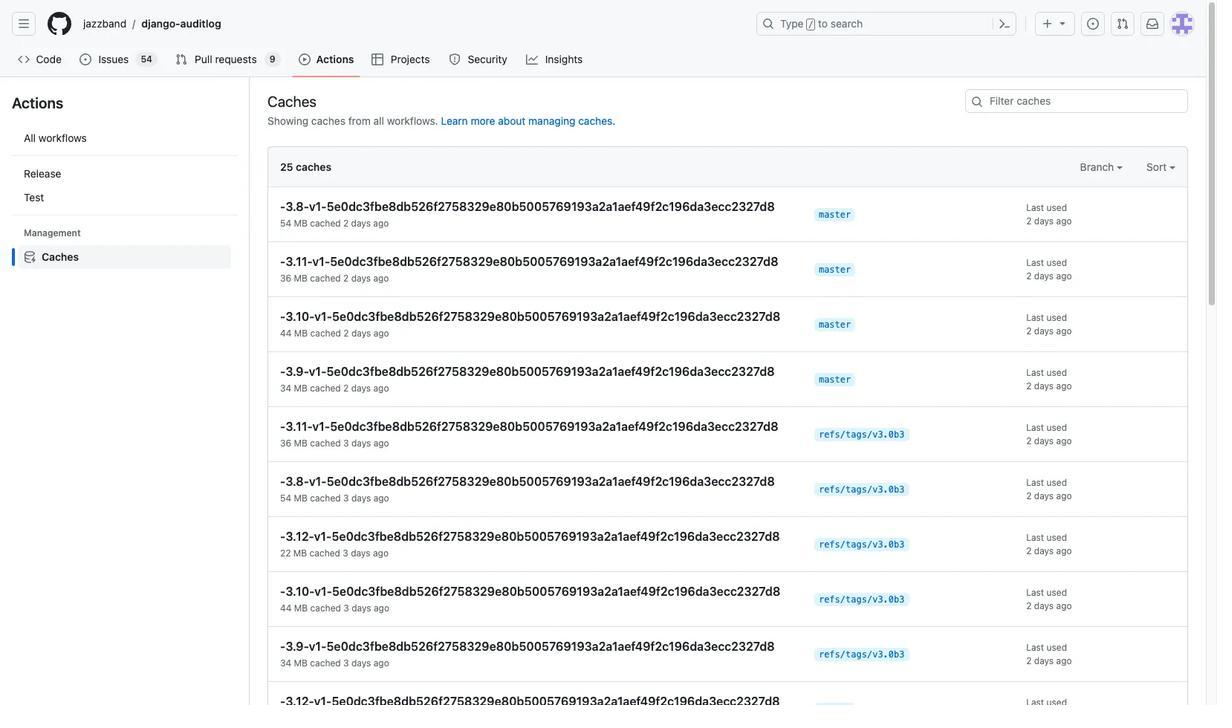 Task type: vqa. For each thing, say whether or not it's contained in the screenshot.
COOKIES
no



Task type: locate. For each thing, give the bounding box(es) containing it.
4 refs/tags/v3.0b3 link from the top
[[815, 593, 910, 607]]

3 inside the -3.12-v1-5e0dc3fbe8db526f2758329e80b5005769193a2a1aef49f2c196da3ecc2327d8 22 mb cached 3 days ago
[[343, 548, 349, 559]]

6 last used 2 days ago from the top
[[1027, 477, 1073, 502]]

6 used from the top
[[1047, 477, 1068, 489]]

-3.10-v1-5e0dc3fbe8db526f2758329e80b5005769193a2a1aef49f2c196da3ecc2327d8 44 mb cached 3 days ago
[[280, 585, 781, 614]]

5e0dc3fbe8db526f2758329e80b5005769193a2a1aef49f2c196da3ecc2327d8 for -3.8-v1-5e0dc3fbe8db526f2758329e80b5005769193a2a1aef49f2c196da3ecc2327d8 54 mb cached 3 days ago
[[327, 475, 775, 489]]

6 last from the top
[[1027, 477, 1045, 489]]

cached for -3.10-v1-5e0dc3fbe8db526f2758329e80b5005769193a2a1aef49f2c196da3ecc2327d8 44 mb cached 3 days ago
[[310, 603, 341, 614]]

last for -3.9-v1-5e0dc3fbe8db526f2758329e80b5005769193a2a1aef49f2c196da3ecc2327d8 34 mb cached 2 days ago
[[1027, 367, 1045, 378]]

test link
[[18, 186, 231, 210]]

3 for 3.12-
[[343, 548, 349, 559]]

54 for -3.8-v1-5e0dc3fbe8db526f2758329e80b5005769193a2a1aef49f2c196da3ecc2327d8 54 mb cached 3 days ago
[[280, 493, 292, 504]]

3 refs/tags/v3.0b3 link from the top
[[815, 538, 910, 552]]

- for -3.11-v1-5e0dc3fbe8db526f2758329e80b5005769193a2a1aef49f2c196da3ecc2327d8 36 mb cached 2 days ago
[[280, 255, 286, 268]]

issue opened image
[[1088, 18, 1100, 30], [80, 54, 92, 65]]

9
[[270, 54, 276, 65]]

cached inside the -3.11-v1-5e0dc3fbe8db526f2758329e80b5005769193a2a1aef49f2c196da3ecc2327d8 36 mb cached 3 days ago
[[310, 438, 341, 449]]

issue opened image right triangle down image at the right of the page
[[1088, 18, 1100, 30]]

5 refs/tags/v3.0b3 from the top
[[819, 650, 905, 660]]

refs/tags/v3.0b3 for -3.12-v1-5e0dc3fbe8db526f2758329e80b5005769193a2a1aef49f2c196da3ecc2327d8
[[819, 540, 905, 550]]

v1- inside -3.10-v1-5e0dc3fbe8db526f2758329e80b5005769193a2a1aef49f2c196da3ecc2327d8 44 mb cached 2 days ago
[[315, 310, 332, 323]]

caches link
[[18, 245, 231, 269]]

54 inside -3.8-v1-5e0dc3fbe8db526f2758329e80b5005769193a2a1aef49f2c196da3ecc2327d8 54 mb cached 2 days ago
[[280, 218, 292, 229]]

1 master from the top
[[819, 210, 852, 220]]

2 inside -3.9-v1-5e0dc3fbe8db526f2758329e80b5005769193a2a1aef49f2c196da3ecc2327d8 34 mb cached 2 days ago
[[344, 383, 349, 394]]

54 up 3.12-
[[280, 493, 292, 504]]

2 inside -3.8-v1-5e0dc3fbe8db526f2758329e80b5005769193a2a1aef49f2c196da3ecc2327d8 54 mb cached 2 days ago
[[344, 218, 349, 229]]

3 last from the top
[[1027, 312, 1045, 323]]

0 vertical spatial issue opened image
[[1088, 18, 1100, 30]]

3.9- inside '-3.9-v1-5e0dc3fbe8db526f2758329e80b5005769193a2a1aef49f2c196da3ecc2327d8 34 mb cached 3 days ago'
[[286, 640, 309, 654]]

2 3.8- from the top
[[286, 475, 309, 489]]

-3.8-v1-5e0dc3fbe8db526f2758329e80b5005769193a2a1aef49f2c196da3ecc2327d8 54 mb cached 3 days ago
[[280, 475, 775, 504]]

v1- inside the -3.12-v1-5e0dc3fbe8db526f2758329e80b5005769193a2a1aef49f2c196da3ecc2327d8 22 mb cached 3 days ago
[[314, 530, 332, 544]]

2 3.9- from the top
[[286, 640, 309, 654]]

2 inside -3.10-v1-5e0dc3fbe8db526f2758329e80b5005769193a2a1aef49f2c196da3ecc2327d8 44 mb cached 2 days ago
[[344, 328, 349, 339]]

3 master link from the top
[[815, 318, 856, 332]]

ago inside -3.9-v1-5e0dc3fbe8db526f2758329e80b5005769193a2a1aef49f2c196da3ecc2327d8 34 mb cached 2 days ago
[[374, 383, 389, 394]]

- for -3.12-v1-5e0dc3fbe8db526f2758329e80b5005769193a2a1aef49f2c196da3ecc2327d8 22 mb cached 3 days ago
[[280, 530, 286, 544]]

9 last used 2 days ago from the top
[[1027, 642, 1073, 667]]

0 vertical spatial caches
[[268, 93, 317, 110]]

22
[[280, 548, 291, 559]]

0 horizontal spatial git pull request image
[[175, 54, 187, 65]]

44 inside -3.10-v1-5e0dc3fbe8db526f2758329e80b5005769193a2a1aef49f2c196da3ecc2327d8 44 mb cached 3 days ago
[[280, 603, 292, 614]]

refs/tags/v3.0b3 link for -3.10-v1-5e0dc3fbe8db526f2758329e80b5005769193a2a1aef49f2c196da3ecc2327d8
[[815, 593, 910, 607]]

1 3.10- from the top
[[286, 310, 315, 323]]

3 master from the top
[[819, 320, 852, 330]]

ago inside '-3.9-v1-5e0dc3fbe8db526f2758329e80b5005769193a2a1aef49f2c196da3ecc2327d8 34 mb cached 3 days ago'
[[374, 658, 389, 669]]

5e0dc3fbe8db526f2758329e80b5005769193a2a1aef49f2c196da3ecc2327d8 up -3.11-v1-5e0dc3fbe8db526f2758329e80b5005769193a2a1aef49f2c196da3ecc2327d8 36 mb cached 2 days ago
[[327, 200, 775, 213]]

1 last used 2 days ago from the top
[[1027, 202, 1073, 227]]

v1- for -3.10-v1-5e0dc3fbe8db526f2758329e80b5005769193a2a1aef49f2c196da3ecc2327d8 44 mb cached 2 days ago
[[315, 310, 332, 323]]

1 34 from the top
[[280, 383, 292, 394]]

1 vertical spatial 3.10-
[[286, 585, 315, 599]]

refs/tags/v3.0b3 for -3.11-v1-5e0dc3fbe8db526f2758329e80b5005769193a2a1aef49f2c196da3ecc2327d8
[[819, 430, 905, 440]]

4 - from the top
[[280, 365, 286, 378]]

0 vertical spatial 3.11-
[[286, 255, 313, 268]]

refs/tags/v3.0b3 link for -3.8-v1-5e0dc3fbe8db526f2758329e80b5005769193a2a1aef49f2c196da3ecc2327d8
[[815, 483, 910, 497]]

3.10- inside -3.10-v1-5e0dc3fbe8db526f2758329e80b5005769193a2a1aef49f2c196da3ecc2327d8 44 mb cached 3 days ago
[[286, 585, 315, 599]]

-3.11-v1-5e0dc3fbe8db526f2758329e80b5005769193a2a1aef49f2c196da3ecc2327d8 36 mb cached 2 days ago
[[280, 255, 779, 284]]

insights link
[[521, 48, 590, 71]]

mb for -3.8-v1-5e0dc3fbe8db526f2758329e80b5005769193a2a1aef49f2c196da3ecc2327d8 54 mb cached 3 days ago
[[294, 493, 308, 504]]

7 - from the top
[[280, 530, 286, 544]]

54 down 25
[[280, 218, 292, 229]]

/ left 'to' at the right
[[809, 19, 814, 30]]

3.8-
[[286, 200, 309, 213], [286, 475, 309, 489]]

last used 2 days ago for -3.11-v1-5e0dc3fbe8db526f2758329e80b5005769193a2a1aef49f2c196da3ecc2327d8 36 mb cached 3 days ago
[[1027, 422, 1073, 447]]

actions up all
[[12, 94, 63, 112]]

2 last used 2 days ago from the top
[[1027, 257, 1073, 282]]

code link
[[12, 48, 68, 71]]

cached inside -3.8-v1-5e0dc3fbe8db526f2758329e80b5005769193a2a1aef49f2c196da3ecc2327d8 54 mb cached 2 days ago
[[310, 218, 341, 229]]

3 last used 2 days ago from the top
[[1027, 312, 1073, 337]]

1 vertical spatial actions
[[12, 94, 63, 112]]

last for -3.8-v1-5e0dc3fbe8db526f2758329e80b5005769193a2a1aef49f2c196da3ecc2327d8 54 mb cached 2 days ago
[[1027, 202, 1045, 213]]

2 vertical spatial 54
[[280, 493, 292, 504]]

0 horizontal spatial /
[[132, 17, 136, 30]]

more
[[471, 115, 496, 127]]

5e0dc3fbe8db526f2758329e80b5005769193a2a1aef49f2c196da3ecc2327d8
[[327, 200, 775, 213], [330, 255, 779, 268], [332, 310, 781, 323], [327, 365, 775, 378], [330, 420, 779, 434], [327, 475, 775, 489], [332, 530, 781, 544], [332, 585, 781, 599], [327, 640, 775, 654]]

1 - from the top
[[280, 200, 286, 213]]

1 vertical spatial 3.11-
[[286, 420, 313, 434]]

0 vertical spatial 44
[[280, 328, 292, 339]]

cached inside -3.8-v1-5e0dc3fbe8db526f2758329e80b5005769193a2a1aef49f2c196da3ecc2327d8 54 mb cached 3 days ago
[[310, 493, 341, 504]]

3.8- inside -3.8-v1-5e0dc3fbe8db526f2758329e80b5005769193a2a1aef49f2c196da3ecc2327d8 54 mb cached 3 days ago
[[286, 475, 309, 489]]

1 44 from the top
[[280, 328, 292, 339]]

3.8- up 3.12-
[[286, 475, 309, 489]]

caches
[[268, 93, 317, 110], [42, 251, 79, 263]]

3.9- for -3.9-v1-5e0dc3fbe8db526f2758329e80b5005769193a2a1aef49f2c196da3ecc2327d8 34 mb cached 3 days ago
[[286, 640, 309, 654]]

1 vertical spatial 34
[[280, 658, 292, 669]]

5e0dc3fbe8db526f2758329e80b5005769193a2a1aef49f2c196da3ecc2327d8 down -3.11-v1-5e0dc3fbe8db526f2758329e80b5005769193a2a1aef49f2c196da3ecc2327d8 36 mb cached 2 days ago
[[332, 310, 781, 323]]

caches.
[[579, 115, 616, 127]]

34 for -3.9-v1-5e0dc3fbe8db526f2758329e80b5005769193a2a1aef49f2c196da3ecc2327d8 34 mb cached 2 days ago
[[280, 383, 292, 394]]

2 for -3.9-v1-5e0dc3fbe8db526f2758329e80b5005769193a2a1aef49f2c196da3ecc2327d8 34 mb cached 3 days ago
[[1027, 656, 1032, 667]]

1 vertical spatial git pull request image
[[175, 54, 187, 65]]

9 - from the top
[[280, 640, 286, 654]]

master for -3.8-v1-5e0dc3fbe8db526f2758329e80b5005769193a2a1aef49f2c196da3ecc2327d8
[[819, 210, 852, 220]]

cached inside -3.11-v1-5e0dc3fbe8db526f2758329e80b5005769193a2a1aef49f2c196da3ecc2327d8 36 mb cached 2 days ago
[[310, 273, 341, 284]]

1 vertical spatial 54
[[280, 218, 292, 229]]

days inside -3.10-v1-5e0dc3fbe8db526f2758329e80b5005769193a2a1aef49f2c196da3ecc2327d8 44 mb cached 2 days ago
[[352, 328, 371, 339]]

0 vertical spatial git pull request image
[[1118, 18, 1129, 30]]

2 refs/tags/v3.0b3 from the top
[[819, 485, 905, 495]]

refs/tags/v3.0b3 link for -3.9-v1-5e0dc3fbe8db526f2758329e80b5005769193a2a1aef49f2c196da3ecc2327d8
[[815, 648, 910, 662]]

3 for 3.9-
[[344, 658, 349, 669]]

1 3.9- from the top
[[286, 365, 309, 378]]

Filter caches search field
[[966, 89, 1189, 113]]

1 3.11- from the top
[[286, 255, 313, 268]]

2 36 from the top
[[280, 438, 292, 449]]

1 refs/tags/v3.0b3 from the top
[[819, 430, 905, 440]]

0 vertical spatial 3.8-
[[286, 200, 309, 213]]

v1- inside -3.10-v1-5e0dc3fbe8db526f2758329e80b5005769193a2a1aef49f2c196da3ecc2327d8 44 mb cached 3 days ago
[[315, 585, 332, 599]]

cached
[[310, 218, 341, 229], [310, 273, 341, 284], [310, 328, 341, 339], [310, 383, 341, 394], [310, 438, 341, 449], [310, 493, 341, 504], [310, 548, 341, 559], [310, 603, 341, 614], [310, 658, 341, 669]]

2 used from the top
[[1047, 257, 1068, 268]]

issues
[[99, 53, 129, 65]]

4 last from the top
[[1027, 367, 1045, 378]]

5 - from the top
[[280, 420, 286, 434]]

54 inside -3.8-v1-5e0dc3fbe8db526f2758329e80b5005769193a2a1aef49f2c196da3ecc2327d8 54 mb cached 3 days ago
[[280, 493, 292, 504]]

1 vertical spatial 3.9-
[[286, 640, 309, 654]]

/ inside type / to search
[[809, 19, 814, 30]]

days inside the -3.11-v1-5e0dc3fbe8db526f2758329e80b5005769193a2a1aef49f2c196da3ecc2327d8 36 mb cached 3 days ago
[[352, 438, 371, 449]]

search
[[831, 17, 863, 30]]

5e0dc3fbe8db526f2758329e80b5005769193a2a1aef49f2c196da3ecc2327d8 inside -3.8-v1-5e0dc3fbe8db526f2758329e80b5005769193a2a1aef49f2c196da3ecc2327d8 54 mb cached 2 days ago
[[327, 200, 775, 213]]

3.9- inside -3.9-v1-5e0dc3fbe8db526f2758329e80b5005769193a2a1aef49f2c196da3ecc2327d8 34 mb cached 2 days ago
[[286, 365, 309, 378]]

last used 2 days ago for -3.8-v1-5e0dc3fbe8db526f2758329e80b5005769193a2a1aef49f2c196da3ecc2327d8 54 mb cached 3 days ago
[[1027, 477, 1073, 502]]

1 vertical spatial list
[[12, 120, 237, 275]]

- inside -3.10-v1-5e0dc3fbe8db526f2758329e80b5005769193a2a1aef49f2c196da3ecc2327d8 44 mb cached 3 days ago
[[280, 585, 286, 599]]

master link for -3.8-v1-5e0dc3fbe8db526f2758329e80b5005769193a2a1aef49f2c196da3ecc2327d8
[[815, 208, 856, 222]]

2 - from the top
[[280, 255, 286, 268]]

3 inside '-3.9-v1-5e0dc3fbe8db526f2758329e80b5005769193a2a1aef49f2c196da3ecc2327d8 34 mb cached 3 days ago'
[[344, 658, 349, 669]]

list containing jazzband
[[77, 12, 748, 36]]

36 for -3.11-v1-5e0dc3fbe8db526f2758329e80b5005769193a2a1aef49f2c196da3ecc2327d8 36 mb cached 2 days ago
[[280, 273, 292, 284]]

7 last used 2 days ago from the top
[[1027, 532, 1073, 557]]

3.10- inside -3.10-v1-5e0dc3fbe8db526f2758329e80b5005769193a2a1aef49f2c196da3ecc2327d8 44 mb cached 2 days ago
[[286, 310, 315, 323]]

8 last used 2 days ago from the top
[[1027, 587, 1073, 612]]

3 for 3.8-
[[344, 493, 349, 504]]

7 last from the top
[[1027, 532, 1045, 544]]

0 horizontal spatial caches
[[42, 251, 79, 263]]

- for -3.8-v1-5e0dc3fbe8db526f2758329e80b5005769193a2a1aef49f2c196da3ecc2327d8 54 mb cached 3 days ago
[[280, 475, 286, 489]]

34 inside -3.9-v1-5e0dc3fbe8db526f2758329e80b5005769193a2a1aef49f2c196da3ecc2327d8 34 mb cached 2 days ago
[[280, 383, 292, 394]]

1 vertical spatial 3.8-
[[286, 475, 309, 489]]

actions
[[316, 53, 354, 65], [12, 94, 63, 112]]

cached for -3.12-v1-5e0dc3fbe8db526f2758329e80b5005769193a2a1aef49f2c196da3ecc2327d8 22 mb cached 3 days ago
[[310, 548, 341, 559]]

5 last used 2 days ago from the top
[[1027, 422, 1073, 447]]

-3.10-v1-5e0dc3fbe8db526f2758329e80b5005769193a2a1aef49f2c196da3ecc2327d8 44 mb cached 2 days ago
[[280, 310, 781, 339]]

days inside '-3.9-v1-5e0dc3fbe8db526f2758329e80b5005769193a2a1aef49f2c196da3ecc2327d8 34 mb cached 3 days ago'
[[352, 658, 371, 669]]

5e0dc3fbe8db526f2758329e80b5005769193a2a1aef49f2c196da3ecc2327d8 inside the -3.12-v1-5e0dc3fbe8db526f2758329e80b5005769193a2a1aef49f2c196da3ecc2327d8 22 mb cached 3 days ago
[[332, 530, 781, 544]]

4 master from the top
[[819, 375, 852, 385]]

4 last used 2 days ago from the top
[[1027, 367, 1073, 392]]

3 - from the top
[[280, 310, 286, 323]]

0 vertical spatial 3.10-
[[286, 310, 315, 323]]

caches right 25
[[296, 161, 332, 173]]

v1-
[[309, 200, 327, 213], [313, 255, 330, 268], [315, 310, 332, 323], [309, 365, 327, 378], [313, 420, 330, 434], [309, 475, 327, 489], [314, 530, 332, 544], [315, 585, 332, 599], [309, 640, 327, 654]]

mb inside '-3.9-v1-5e0dc3fbe8db526f2758329e80b5005769193a2a1aef49f2c196da3ecc2327d8 34 mb cached 3 days ago'
[[294, 658, 308, 669]]

8 - from the top
[[280, 585, 286, 599]]

play image
[[299, 54, 311, 65]]

master
[[819, 210, 852, 220], [819, 265, 852, 275], [819, 320, 852, 330], [819, 375, 852, 385]]

last
[[1027, 202, 1045, 213], [1027, 257, 1045, 268], [1027, 312, 1045, 323], [1027, 367, 1045, 378], [1027, 422, 1045, 434], [1027, 477, 1045, 489], [1027, 532, 1045, 544], [1027, 587, 1045, 599], [1027, 642, 1045, 654]]

0 vertical spatial 36
[[280, 273, 292, 284]]

git pull request image left pull
[[175, 54, 187, 65]]

refs/tags/v3.0b3 link for -3.11-v1-5e0dc3fbe8db526f2758329e80b5005769193a2a1aef49f2c196da3ecc2327d8
[[815, 428, 910, 442]]

ago inside -3.10-v1-5e0dc3fbe8db526f2758329e80b5005769193a2a1aef49f2c196da3ecc2327d8 44 mb cached 2 days ago
[[374, 328, 389, 339]]

3.11- for -3.11-v1-5e0dc3fbe8db526f2758329e80b5005769193a2a1aef49f2c196da3ecc2327d8 36 mb cached 2 days ago
[[286, 255, 313, 268]]

mb inside -3.9-v1-5e0dc3fbe8db526f2758329e80b5005769193a2a1aef49f2c196da3ecc2327d8 34 mb cached 2 days ago
[[294, 383, 308, 394]]

1 horizontal spatial /
[[809, 19, 814, 30]]

v1- inside the -3.11-v1-5e0dc3fbe8db526f2758329e80b5005769193a2a1aef49f2c196da3ecc2327d8 36 mb cached 3 days ago
[[313, 420, 330, 434]]

3.10-
[[286, 310, 315, 323], [286, 585, 315, 599]]

mb
[[294, 218, 308, 229], [294, 273, 308, 284], [294, 328, 308, 339], [294, 383, 308, 394], [294, 438, 308, 449], [294, 493, 308, 504], [294, 548, 307, 559], [294, 603, 308, 614], [294, 658, 308, 669]]

25
[[280, 161, 293, 173]]

2
[[1027, 216, 1032, 227], [344, 218, 349, 229], [1027, 271, 1032, 282], [344, 273, 349, 284], [1027, 326, 1032, 337], [344, 328, 349, 339], [1027, 381, 1032, 392], [344, 383, 349, 394], [1027, 436, 1032, 447], [1027, 491, 1032, 502], [1027, 546, 1032, 557], [1027, 601, 1032, 612], [1027, 656, 1032, 667]]

/ inside the jazzband / django-auditlog
[[132, 17, 136, 30]]

5e0dc3fbe8db526f2758329e80b5005769193a2a1aef49f2c196da3ecc2327d8 down -3.9-v1-5e0dc3fbe8db526f2758329e80b5005769193a2a1aef49f2c196da3ecc2327d8 34 mb cached 2 days ago
[[330, 420, 779, 434]]

9 used from the top
[[1047, 642, 1068, 654]]

cached inside -3.9-v1-5e0dc3fbe8db526f2758329e80b5005769193a2a1aef49f2c196da3ecc2327d8 34 mb cached 2 days ago
[[310, 383, 341, 394]]

1 horizontal spatial git pull request image
[[1118, 18, 1129, 30]]

7 used from the top
[[1047, 532, 1068, 544]]

3.9-
[[286, 365, 309, 378], [286, 640, 309, 654]]

4 used from the top
[[1047, 367, 1068, 378]]

3.10- for -3.10-v1-5e0dc3fbe8db526f2758329e80b5005769193a2a1aef49f2c196da3ecc2327d8 44 mb cached 3 days ago
[[286, 585, 315, 599]]

3 inside -3.8-v1-5e0dc3fbe8db526f2758329e80b5005769193a2a1aef49f2c196da3ecc2327d8 54 mb cached 3 days ago
[[344, 493, 349, 504]]

v1- inside -3.8-v1-5e0dc3fbe8db526f2758329e80b5005769193a2a1aef49f2c196da3ecc2327d8 54 mb cached 2 days ago
[[309, 200, 327, 213]]

2 44 from the top
[[280, 603, 292, 614]]

5e0dc3fbe8db526f2758329e80b5005769193a2a1aef49f2c196da3ecc2327d8 down the -3.11-v1-5e0dc3fbe8db526f2758329e80b5005769193a2a1aef49f2c196da3ecc2327d8 36 mb cached 3 days ago
[[327, 475, 775, 489]]

mb inside -3.11-v1-5e0dc3fbe8db526f2758329e80b5005769193a2a1aef49f2c196da3ecc2327d8 36 mb cached 2 days ago
[[294, 273, 308, 284]]

36
[[280, 273, 292, 284], [280, 438, 292, 449]]

-3.12-v1-5e0dc3fbe8db526f2758329e80b5005769193a2a1aef49f2c196da3ecc2327d8 22 mb cached 3 days ago
[[280, 530, 781, 559]]

from
[[349, 115, 371, 127]]

all
[[24, 132, 36, 144]]

v1- inside '-3.9-v1-5e0dc3fbe8db526f2758329e80b5005769193a2a1aef49f2c196da3ecc2327d8 34 mb cached 3 days ago'
[[309, 640, 327, 654]]

git pull request image left notifications "icon"
[[1118, 18, 1129, 30]]

v1- for -3.9-v1-5e0dc3fbe8db526f2758329e80b5005769193a2a1aef49f2c196da3ecc2327d8 34 mb cached 3 days ago
[[309, 640, 327, 654]]

graph image
[[527, 54, 538, 65]]

36 for -3.11-v1-5e0dc3fbe8db526f2758329e80b5005769193a2a1aef49f2c196da3ecc2327d8 36 mb cached 3 days ago
[[280, 438, 292, 449]]

1 vertical spatial issue opened image
[[80, 54, 92, 65]]

- inside -3.10-v1-5e0dc3fbe8db526f2758329e80b5005769193a2a1aef49f2c196da3ecc2327d8 44 mb cached 2 days ago
[[280, 310, 286, 323]]

actions right play icon
[[316, 53, 354, 65]]

5e0dc3fbe8db526f2758329e80b5005769193a2a1aef49f2c196da3ecc2327d8 inside -3.10-v1-5e0dc3fbe8db526f2758329e80b5005769193a2a1aef49f2c196da3ecc2327d8 44 mb cached 2 days ago
[[332, 310, 781, 323]]

0 vertical spatial 3.9-
[[286, 365, 309, 378]]

34
[[280, 383, 292, 394], [280, 658, 292, 669]]

used
[[1047, 202, 1068, 213], [1047, 257, 1068, 268], [1047, 312, 1068, 323], [1047, 367, 1068, 378], [1047, 422, 1068, 434], [1047, 477, 1068, 489], [1047, 532, 1068, 544], [1047, 587, 1068, 599], [1047, 642, 1068, 654]]

2 for -3.9-v1-5e0dc3fbe8db526f2758329e80b5005769193a2a1aef49f2c196da3ecc2327d8 34 mb cached 2 days ago
[[1027, 381, 1032, 392]]

used for -3.12-v1-5e0dc3fbe8db526f2758329e80b5005769193a2a1aef49f2c196da3ecc2327d8 22 mb cached 3 days ago
[[1047, 532, 1068, 544]]

mb inside -3.8-v1-5e0dc3fbe8db526f2758329e80b5005769193a2a1aef49f2c196da3ecc2327d8 54 mb cached 3 days ago
[[294, 493, 308, 504]]

3.8- for -3.8-v1-5e0dc3fbe8db526f2758329e80b5005769193a2a1aef49f2c196da3ecc2327d8 54 mb cached 3 days ago
[[286, 475, 309, 489]]

mb inside -3.8-v1-5e0dc3fbe8db526f2758329e80b5005769193a2a1aef49f2c196da3ecc2327d8 54 mb cached 2 days ago
[[294, 218, 308, 229]]

list
[[77, 12, 748, 36], [12, 120, 237, 275]]

last for -3.11-v1-5e0dc3fbe8db526f2758329e80b5005769193a2a1aef49f2c196da3ecc2327d8 36 mb cached 3 days ago
[[1027, 422, 1045, 434]]

caches
[[311, 115, 346, 127], [296, 161, 332, 173]]

last for -3.10-v1-5e0dc3fbe8db526f2758329e80b5005769193a2a1aef49f2c196da3ecc2327d8 44 mb cached 2 days ago
[[1027, 312, 1045, 323]]

ago inside -3.11-v1-5e0dc3fbe8db526f2758329e80b5005769193a2a1aef49f2c196da3ecc2327d8 36 mb cached 2 days ago
[[374, 273, 389, 284]]

cached inside '-3.9-v1-5e0dc3fbe8db526f2758329e80b5005769193a2a1aef49f2c196da3ecc2327d8 34 mb cached 3 days ago'
[[310, 658, 341, 669]]

/ for jazzband
[[132, 17, 136, 30]]

8 last from the top
[[1027, 587, 1045, 599]]

36 inside -3.11-v1-5e0dc3fbe8db526f2758329e80b5005769193a2a1aef49f2c196da3ecc2327d8 36 mb cached 2 days ago
[[280, 273, 292, 284]]

- inside -3.9-v1-5e0dc3fbe8db526f2758329e80b5005769193a2a1aef49f2c196da3ecc2327d8 34 mb cached 2 days ago
[[280, 365, 286, 378]]

2 refs/tags/v3.0b3 link from the top
[[815, 483, 910, 497]]

refs/tags/v3.0b3 link
[[815, 428, 910, 442], [815, 483, 910, 497], [815, 538, 910, 552], [815, 593, 910, 607], [815, 648, 910, 662]]

-3.9-v1-5e0dc3fbe8db526f2758329e80b5005769193a2a1aef49f2c196da3ecc2327d8 34 mb cached 2 days ago
[[280, 365, 775, 394]]

2 master link from the top
[[815, 263, 856, 277]]

5e0dc3fbe8db526f2758329e80b5005769193a2a1aef49f2c196da3ecc2327d8 inside -3.10-v1-5e0dc3fbe8db526f2758329e80b5005769193a2a1aef49f2c196da3ecc2327d8 44 mb cached 3 days ago
[[332, 585, 781, 599]]

0 vertical spatial actions
[[316, 53, 354, 65]]

4 refs/tags/v3.0b3 from the top
[[819, 595, 905, 605]]

1 horizontal spatial actions
[[316, 53, 354, 65]]

cached inside -3.10-v1-5e0dc3fbe8db526f2758329e80b5005769193a2a1aef49f2c196da3ecc2327d8 44 mb cached 3 days ago
[[310, 603, 341, 614]]

54
[[141, 54, 152, 65], [280, 218, 292, 229], [280, 493, 292, 504]]

used for -3.8-v1-5e0dc3fbe8db526f2758329e80b5005769193a2a1aef49f2c196da3ecc2327d8 54 mb cached 3 days ago
[[1047, 477, 1068, 489]]

1 3.8- from the top
[[286, 200, 309, 213]]

5e0dc3fbe8db526f2758329e80b5005769193a2a1aef49f2c196da3ecc2327d8 inside -3.9-v1-5e0dc3fbe8db526f2758329e80b5005769193a2a1aef49f2c196da3ecc2327d8 34 mb cached 2 days ago
[[327, 365, 775, 378]]

refs/tags/v3.0b3
[[819, 430, 905, 440], [819, 485, 905, 495], [819, 540, 905, 550], [819, 595, 905, 605], [819, 650, 905, 660]]

refs/tags/v3.0b3 link for -3.12-v1-5e0dc3fbe8db526f2758329e80b5005769193a2a1aef49f2c196da3ecc2327d8
[[815, 538, 910, 552]]

2 3.10- from the top
[[286, 585, 315, 599]]

3.8- down '25 caches'
[[286, 200, 309, 213]]

mb for -3.12-v1-5e0dc3fbe8db526f2758329e80b5005769193a2a1aef49f2c196da3ecc2327d8 22 mb cached 3 days ago
[[294, 548, 307, 559]]

1 horizontal spatial issue opened image
[[1088, 18, 1100, 30]]

management element
[[18, 245, 231, 269]]

3.11- for -3.11-v1-5e0dc3fbe8db526f2758329e80b5005769193a2a1aef49f2c196da3ecc2327d8 36 mb cached 3 days ago
[[286, 420, 313, 434]]

v1- inside -3.9-v1-5e0dc3fbe8db526f2758329e80b5005769193a2a1aef49f2c196da3ecc2327d8 34 mb cached 2 days ago
[[309, 365, 327, 378]]

days inside the -3.12-v1-5e0dc3fbe8db526f2758329e80b5005769193a2a1aef49f2c196da3ecc2327d8 22 mb cached 3 days ago
[[351, 548, 371, 559]]

36 inside the -3.11-v1-5e0dc3fbe8db526f2758329e80b5005769193a2a1aef49f2c196da3ecc2327d8 36 mb cached 3 days ago
[[280, 438, 292, 449]]

-3.9-v1-5e0dc3fbe8db526f2758329e80b5005769193a2a1aef49f2c196da3ecc2327d8 34 mb cached 3 days ago
[[280, 640, 775, 669]]

3 inside -3.10-v1-5e0dc3fbe8db526f2758329e80b5005769193a2a1aef49f2c196da3ecc2327d8 44 mb cached 3 days ago
[[344, 603, 349, 614]]

workflows
[[39, 132, 87, 144]]

44 inside -3.10-v1-5e0dc3fbe8db526f2758329e80b5005769193a2a1aef49f2c196da3ecc2327d8 44 mb cached 2 days ago
[[280, 328, 292, 339]]

0 vertical spatial 34
[[280, 383, 292, 394]]

2 3.11- from the top
[[286, 420, 313, 434]]

last for -3.11-v1-5e0dc3fbe8db526f2758329e80b5005769193a2a1aef49f2c196da3ecc2327d8 36 mb cached 2 days ago
[[1027, 257, 1045, 268]]

ago
[[1057, 216, 1073, 227], [374, 218, 389, 229], [1057, 271, 1073, 282], [374, 273, 389, 284], [1057, 326, 1073, 337], [374, 328, 389, 339], [1057, 381, 1073, 392], [374, 383, 389, 394], [1057, 436, 1073, 447], [374, 438, 389, 449], [1057, 491, 1073, 502], [374, 493, 389, 504], [1057, 546, 1073, 557], [373, 548, 389, 559], [1057, 601, 1073, 612], [374, 603, 390, 614], [1057, 656, 1073, 667], [374, 658, 389, 669]]

mb inside -3.10-v1-5e0dc3fbe8db526f2758329e80b5005769193a2a1aef49f2c196da3ecc2327d8 44 mb cached 3 days ago
[[294, 603, 308, 614]]

5e0dc3fbe8db526f2758329e80b5005769193a2a1aef49f2c196da3ecc2327d8 down -3.10-v1-5e0dc3fbe8db526f2758329e80b5005769193a2a1aef49f2c196da3ecc2327d8 44 mb cached 2 days ago
[[327, 365, 775, 378]]

master link
[[815, 208, 856, 222], [815, 263, 856, 277], [815, 318, 856, 332], [815, 373, 856, 387]]

caches up showing at the top of page
[[268, 93, 317, 110]]

mb inside the -3.12-v1-5e0dc3fbe8db526f2758329e80b5005769193a2a1aef49f2c196da3ecc2327d8 22 mb cached 3 days ago
[[294, 548, 307, 559]]

1 vertical spatial caches
[[296, 161, 332, 173]]

44
[[280, 328, 292, 339], [280, 603, 292, 614]]

2 for -3.12-v1-5e0dc3fbe8db526f2758329e80b5005769193a2a1aef49f2c196da3ecc2327d8 22 mb cached 3 days ago
[[1027, 546, 1032, 557]]

/
[[132, 17, 136, 30], [809, 19, 814, 30]]

6 - from the top
[[280, 475, 286, 489]]

None search field
[[966, 89, 1189, 113]]

3.10- for -3.10-v1-5e0dc3fbe8db526f2758329e80b5005769193a2a1aef49f2c196da3ecc2327d8 44 mb cached 2 days ago
[[286, 310, 315, 323]]

1 vertical spatial caches
[[42, 251, 79, 263]]

0 vertical spatial caches
[[311, 115, 346, 127]]

days inside -3.10-v1-5e0dc3fbe8db526f2758329e80b5005769193a2a1aef49f2c196da3ecc2327d8 44 mb cached 3 days ago
[[352, 603, 371, 614]]

management
[[24, 228, 81, 239]]

2 master from the top
[[819, 265, 852, 275]]

5e0dc3fbe8db526f2758329e80b5005769193a2a1aef49f2c196da3ecc2327d8 for -3.10-v1-5e0dc3fbe8db526f2758329e80b5005769193a2a1aef49f2c196da3ecc2327d8 44 mb cached 3 days ago
[[332, 585, 781, 599]]

caches down management
[[42, 251, 79, 263]]

4 master link from the top
[[815, 373, 856, 387]]

5 last from the top
[[1027, 422, 1045, 434]]

2 34 from the top
[[280, 658, 292, 669]]

caches left from
[[311, 115, 346, 127]]

3.11-
[[286, 255, 313, 268], [286, 420, 313, 434]]

2 inside -3.11-v1-5e0dc3fbe8db526f2758329e80b5005769193a2a1aef49f2c196da3ecc2327d8 36 mb cached 2 days ago
[[344, 273, 349, 284]]

managing
[[529, 115, 576, 127]]

5e0dc3fbe8db526f2758329e80b5005769193a2a1aef49f2c196da3ecc2327d8 for -3.9-v1-5e0dc3fbe8db526f2758329e80b5005769193a2a1aef49f2c196da3ecc2327d8 34 mb cached 2 days ago
[[327, 365, 775, 378]]

mb inside -3.10-v1-5e0dc3fbe8db526f2758329e80b5005769193a2a1aef49f2c196da3ecc2327d8 44 mb cached 2 days ago
[[294, 328, 308, 339]]

showing caches from all workflows. learn more about managing caches.
[[268, 115, 616, 127]]

- inside the -3.11-v1-5e0dc3fbe8db526f2758329e80b5005769193a2a1aef49f2c196da3ecc2327d8 36 mb cached 3 days ago
[[280, 420, 286, 434]]

last used 2 days ago
[[1027, 202, 1073, 227], [1027, 257, 1073, 282], [1027, 312, 1073, 337], [1027, 367, 1073, 392], [1027, 422, 1073, 447], [1027, 477, 1073, 502], [1027, 532, 1073, 557], [1027, 587, 1073, 612], [1027, 642, 1073, 667]]

1 36 from the top
[[280, 273, 292, 284]]

5 refs/tags/v3.0b3 link from the top
[[815, 648, 910, 662]]

used for -3.8-v1-5e0dc3fbe8db526f2758329e80b5005769193a2a1aef49f2c196da3ecc2327d8 54 mb cached 2 days ago
[[1047, 202, 1068, 213]]

- inside -3.11-v1-5e0dc3fbe8db526f2758329e80b5005769193a2a1aef49f2c196da3ecc2327d8 36 mb cached 2 days ago
[[280, 255, 286, 268]]

git pull request image
[[1118, 18, 1129, 30], [175, 54, 187, 65]]

cached for -3.9-v1-5e0dc3fbe8db526f2758329e80b5005769193a2a1aef49f2c196da3ecc2327d8 34 mb cached 2 days ago
[[310, 383, 341, 394]]

5e0dc3fbe8db526f2758329e80b5005769193a2a1aef49f2c196da3ecc2327d8 for -3.9-v1-5e0dc3fbe8db526f2758329e80b5005769193a2a1aef49f2c196da3ecc2327d8 34 mb cached 3 days ago
[[327, 640, 775, 654]]

9 last from the top
[[1027, 642, 1045, 654]]

auditlog
[[180, 17, 221, 30]]

3.11- inside the -3.11-v1-5e0dc3fbe8db526f2758329e80b5005769193a2a1aef49f2c196da3ecc2327d8 36 mb cached 3 days ago
[[286, 420, 313, 434]]

cached inside -3.10-v1-5e0dc3fbe8db526f2758329e80b5005769193a2a1aef49f2c196da3ecc2327d8 44 mb cached 2 days ago
[[310, 328, 341, 339]]

1 vertical spatial 44
[[280, 603, 292, 614]]

code
[[36, 53, 62, 65]]

used for -3.11-v1-5e0dc3fbe8db526f2758329e80b5005769193a2a1aef49f2c196da3ecc2327d8 36 mb cached 3 days ago
[[1047, 422, 1068, 434]]

plus image
[[1042, 18, 1054, 30]]

code image
[[18, 54, 30, 65]]

caches for 25
[[296, 161, 332, 173]]

1 refs/tags/v3.0b3 link from the top
[[815, 428, 910, 442]]

3.8- for -3.8-v1-5e0dc3fbe8db526f2758329e80b5005769193a2a1aef49f2c196da3ecc2327d8 54 mb cached 2 days ago
[[286, 200, 309, 213]]

34 inside '-3.9-v1-5e0dc3fbe8db526f2758329e80b5005769193a2a1aef49f2c196da3ecc2327d8 34 mb cached 3 days ago'
[[280, 658, 292, 669]]

5e0dc3fbe8db526f2758329e80b5005769193a2a1aef49f2c196da3ecc2327d8 down -3.10-v1-5e0dc3fbe8db526f2758329e80b5005769193a2a1aef49f2c196da3ecc2327d8 44 mb cached 3 days ago
[[327, 640, 775, 654]]

1 vertical spatial 36
[[280, 438, 292, 449]]

all workflows
[[24, 132, 87, 144]]

master for -3.10-v1-5e0dc3fbe8db526f2758329e80b5005769193a2a1aef49f2c196da3ecc2327d8
[[819, 320, 852, 330]]

5e0dc3fbe8db526f2758329e80b5005769193a2a1aef49f2c196da3ecc2327d8 inside -3.8-v1-5e0dc3fbe8db526f2758329e80b5005769193a2a1aef49f2c196da3ecc2327d8 54 mb cached 3 days ago
[[327, 475, 775, 489]]

- inside the -3.12-v1-5e0dc3fbe8db526f2758329e80b5005769193a2a1aef49f2c196da3ecc2327d8 22 mb cached 3 days ago
[[280, 530, 286, 544]]

3.8- inside -3.8-v1-5e0dc3fbe8db526f2758329e80b5005769193a2a1aef49f2c196da3ecc2327d8 54 mb cached 2 days ago
[[286, 200, 309, 213]]

3
[[344, 438, 349, 449], [344, 493, 349, 504], [343, 548, 349, 559], [344, 603, 349, 614], [344, 658, 349, 669]]

cached for -3.10-v1-5e0dc3fbe8db526f2758329e80b5005769193a2a1aef49f2c196da3ecc2327d8 44 mb cached 2 days ago
[[310, 328, 341, 339]]

- inside '-3.9-v1-5e0dc3fbe8db526f2758329e80b5005769193a2a1aef49f2c196da3ecc2327d8 34 mb cached 3 days ago'
[[280, 640, 286, 654]]

learn more about managing caches. link
[[441, 115, 616, 127]]

2 last from the top
[[1027, 257, 1045, 268]]

/ left django-
[[132, 17, 136, 30]]

0 horizontal spatial issue opened image
[[80, 54, 92, 65]]

pull requests
[[195, 53, 257, 65]]

days
[[1035, 216, 1055, 227], [351, 218, 371, 229], [1035, 271, 1055, 282], [351, 273, 371, 284], [1035, 326, 1055, 337], [352, 328, 371, 339], [1035, 381, 1055, 392], [351, 383, 371, 394], [1035, 436, 1055, 447], [352, 438, 371, 449], [1035, 491, 1055, 502], [352, 493, 371, 504], [1035, 546, 1055, 557], [351, 548, 371, 559], [1035, 601, 1055, 612], [352, 603, 371, 614], [1035, 656, 1055, 667], [352, 658, 371, 669]]

0 vertical spatial list
[[77, 12, 748, 36]]

3 inside the -3.11-v1-5e0dc3fbe8db526f2758329e80b5005769193a2a1aef49f2c196da3ecc2327d8 36 mb cached 3 days ago
[[344, 438, 349, 449]]

last for -3.10-v1-5e0dc3fbe8db526f2758329e80b5005769193a2a1aef49f2c196da3ecc2327d8 44 mb cached 3 days ago
[[1027, 587, 1045, 599]]

mb inside the -3.11-v1-5e0dc3fbe8db526f2758329e80b5005769193a2a1aef49f2c196da3ecc2327d8 36 mb cached 3 days ago
[[294, 438, 308, 449]]

v1- for -3.11-v1-5e0dc3fbe8db526f2758329e80b5005769193a2a1aef49f2c196da3ecc2327d8 36 mb cached 2 days ago
[[313, 255, 330, 268]]

1 master link from the top
[[815, 208, 856, 222]]

requests
[[215, 53, 257, 65]]

sort button
[[1147, 159, 1176, 175]]

5e0dc3fbe8db526f2758329e80b5005769193a2a1aef49f2c196da3ecc2327d8 down the -3.12-v1-5e0dc3fbe8db526f2758329e80b5005769193a2a1aef49f2c196da3ecc2327d8 22 mb cached 3 days ago
[[332, 585, 781, 599]]

cached inside the -3.12-v1-5e0dc3fbe8db526f2758329e80b5005769193a2a1aef49f2c196da3ecc2327d8 22 mb cached 3 days ago
[[310, 548, 341, 559]]

5e0dc3fbe8db526f2758329e80b5005769193a2a1aef49f2c196da3ecc2327d8 inside '-3.9-v1-5e0dc3fbe8db526f2758329e80b5005769193a2a1aef49f2c196da3ecc2327d8 34 mb cached 3 days ago'
[[327, 640, 775, 654]]

to
[[819, 17, 828, 30]]

5e0dc3fbe8db526f2758329e80b5005769193a2a1aef49f2c196da3ecc2327d8 down -3.8-v1-5e0dc3fbe8db526f2758329e80b5005769193a2a1aef49f2c196da3ecc2327d8 54 mb cached 2 days ago
[[330, 255, 779, 268]]

5 used from the top
[[1047, 422, 1068, 434]]

5e0dc3fbe8db526f2758329e80b5005769193a2a1aef49f2c196da3ecc2327d8 down -3.8-v1-5e0dc3fbe8db526f2758329e80b5005769193a2a1aef49f2c196da3ecc2327d8 54 mb cached 3 days ago
[[332, 530, 781, 544]]

1 used from the top
[[1047, 202, 1068, 213]]

- inside -3.8-v1-5e0dc3fbe8db526f2758329e80b5005769193a2a1aef49f2c196da3ecc2327d8 54 mb cached 2 days ago
[[280, 200, 286, 213]]

3 refs/tags/v3.0b3 from the top
[[819, 540, 905, 550]]

8 used from the top
[[1047, 587, 1068, 599]]

mb for -3.10-v1-5e0dc3fbe8db526f2758329e80b5005769193a2a1aef49f2c196da3ecc2327d8 44 mb cached 2 days ago
[[294, 328, 308, 339]]

3.11- inside -3.11-v1-5e0dc3fbe8db526f2758329e80b5005769193a2a1aef49f2c196da3ecc2327d8 36 mb cached 2 days ago
[[286, 255, 313, 268]]

issue opened image left issues
[[80, 54, 92, 65]]

3 used from the top
[[1047, 312, 1068, 323]]

5e0dc3fbe8db526f2758329e80b5005769193a2a1aef49f2c196da3ecc2327d8 inside the -3.11-v1-5e0dc3fbe8db526f2758329e80b5005769193a2a1aef49f2c196da3ecc2327d8 36 mb cached 3 days ago
[[330, 420, 779, 434]]

5e0dc3fbe8db526f2758329e80b5005769193a2a1aef49f2c196da3ecc2327d8 inside -3.11-v1-5e0dc3fbe8db526f2758329e80b5005769193a2a1aef49f2c196da3ecc2327d8 36 mb cached 2 days ago
[[330, 255, 779, 268]]

shield image
[[449, 54, 461, 65]]

v1- inside -3.8-v1-5e0dc3fbe8db526f2758329e80b5005769193a2a1aef49f2c196da3ecc2327d8 54 mb cached 3 days ago
[[309, 475, 327, 489]]

54 right issues
[[141, 54, 152, 65]]

1 last from the top
[[1027, 202, 1045, 213]]

-
[[280, 200, 286, 213], [280, 255, 286, 268], [280, 310, 286, 323], [280, 365, 286, 378], [280, 420, 286, 434], [280, 475, 286, 489], [280, 530, 286, 544], [280, 585, 286, 599], [280, 640, 286, 654]]

- inside -3.8-v1-5e0dc3fbe8db526f2758329e80b5005769193a2a1aef49f2c196da3ecc2327d8 54 mb cached 3 days ago
[[280, 475, 286, 489]]

v1- inside -3.11-v1-5e0dc3fbe8db526f2758329e80b5005769193a2a1aef49f2c196da3ecc2327d8 36 mb cached 2 days ago
[[313, 255, 330, 268]]



Task type: describe. For each thing, give the bounding box(es) containing it.
used for -3.10-v1-5e0dc3fbe8db526f2758329e80b5005769193a2a1aef49f2c196da3ecc2327d8 44 mb cached 3 days ago
[[1047, 587, 1068, 599]]

ago inside the -3.12-v1-5e0dc3fbe8db526f2758329e80b5005769193a2a1aef49f2c196da3ecc2327d8 22 mb cached 3 days ago
[[373, 548, 389, 559]]

all
[[374, 115, 384, 127]]

-3.8-v1-5e0dc3fbe8db526f2758329e80b5005769193a2a1aef49f2c196da3ecc2327d8 54 mb cached 2 days ago
[[280, 200, 775, 229]]

v1- for -3.8-v1-5e0dc3fbe8db526f2758329e80b5005769193a2a1aef49f2c196da3ecc2327d8 54 mb cached 2 days ago
[[309, 200, 327, 213]]

triangle down image
[[1057, 17, 1069, 29]]

2 for -3.11-v1-5e0dc3fbe8db526f2758329e80b5005769193a2a1aef49f2c196da3ecc2327d8 36 mb cached 3 days ago
[[1027, 436, 1032, 447]]

- for -3.8-v1-5e0dc3fbe8db526f2758329e80b5005769193a2a1aef49f2c196da3ecc2327d8 54 mb cached 2 days ago
[[280, 200, 286, 213]]

release
[[24, 167, 61, 180]]

- for -3.9-v1-5e0dc3fbe8db526f2758329e80b5005769193a2a1aef49f2c196da3ecc2327d8 34 mb cached 2 days ago
[[280, 365, 286, 378]]

54 for -3.8-v1-5e0dc3fbe8db526f2758329e80b5005769193a2a1aef49f2c196da3ecc2327d8 54 mb cached 2 days ago
[[280, 218, 292, 229]]

v1- for -3.10-v1-5e0dc3fbe8db526f2758329e80b5005769193a2a1aef49f2c196da3ecc2327d8 44 mb cached 3 days ago
[[315, 585, 332, 599]]

44 for -3.10-v1-5e0dc3fbe8db526f2758329e80b5005769193a2a1aef49f2c196da3ecc2327d8 44 mb cached 3 days ago
[[280, 603, 292, 614]]

34 for -3.9-v1-5e0dc3fbe8db526f2758329e80b5005769193a2a1aef49f2c196da3ecc2327d8 34 mb cached 3 days ago
[[280, 658, 292, 669]]

search image
[[972, 96, 984, 108]]

- for -3.9-v1-5e0dc3fbe8db526f2758329e80b5005769193a2a1aef49f2c196da3ecc2327d8 34 mb cached 3 days ago
[[280, 640, 286, 654]]

5e0dc3fbe8db526f2758329e80b5005769193a2a1aef49f2c196da3ecc2327d8 for -3.10-v1-5e0dc3fbe8db526f2758329e80b5005769193a2a1aef49f2c196da3ecc2327d8 44 mb cached 2 days ago
[[332, 310, 781, 323]]

workflows.
[[387, 115, 438, 127]]

projects link
[[366, 48, 437, 71]]

days inside -3.9-v1-5e0dc3fbe8db526f2758329e80b5005769193a2a1aef49f2c196da3ecc2327d8 34 mb cached 2 days ago
[[351, 383, 371, 394]]

/ for type
[[809, 19, 814, 30]]

3.12-
[[286, 530, 314, 544]]

homepage image
[[48, 12, 71, 36]]

django-auditlog link
[[136, 12, 227, 36]]

about
[[498, 115, 526, 127]]

2 for -3.8-v1-5e0dc3fbe8db526f2758329e80b5005769193a2a1aef49f2c196da3ecc2327d8 54 mb cached 2 days ago
[[1027, 216, 1032, 227]]

3.9- for -3.9-v1-5e0dc3fbe8db526f2758329e80b5005769193a2a1aef49f2c196da3ecc2327d8 34 mb cached 2 days ago
[[286, 365, 309, 378]]

used for -3.11-v1-5e0dc3fbe8db526f2758329e80b5005769193a2a1aef49f2c196da3ecc2327d8 36 mb cached 2 days ago
[[1047, 257, 1068, 268]]

command palette image
[[999, 18, 1011, 30]]

last used 2 days ago for -3.10-v1-5e0dc3fbe8db526f2758329e80b5005769193a2a1aef49f2c196da3ecc2327d8 44 mb cached 2 days ago
[[1027, 312, 1073, 337]]

all workflows link
[[18, 126, 231, 150]]

5e0dc3fbe8db526f2758329e80b5005769193a2a1aef49f2c196da3ecc2327d8 for -3.11-v1-5e0dc3fbe8db526f2758329e80b5005769193a2a1aef49f2c196da3ecc2327d8 36 mb cached 2 days ago
[[330, 255, 779, 268]]

used for -3.9-v1-5e0dc3fbe8db526f2758329e80b5005769193a2a1aef49f2c196da3ecc2327d8 34 mb cached 3 days ago
[[1047, 642, 1068, 654]]

security link
[[443, 48, 515, 71]]

mb for -3.11-v1-5e0dc3fbe8db526f2758329e80b5005769193a2a1aef49f2c196da3ecc2327d8 36 mb cached 3 days ago
[[294, 438, 308, 449]]

- for -3.11-v1-5e0dc3fbe8db526f2758329e80b5005769193a2a1aef49f2c196da3ecc2327d8 36 mb cached 3 days ago
[[280, 420, 286, 434]]

last used 2 days ago for -3.11-v1-5e0dc3fbe8db526f2758329e80b5005769193a2a1aef49f2c196da3ecc2327d8 36 mb cached 2 days ago
[[1027, 257, 1073, 282]]

3 for 3.10-
[[344, 603, 349, 614]]

days inside -3.8-v1-5e0dc3fbe8db526f2758329e80b5005769193a2a1aef49f2c196da3ecc2327d8 54 mb cached 2 days ago
[[351, 218, 371, 229]]

0 vertical spatial 54
[[141, 54, 152, 65]]

git pull request image for the leftmost issue opened image
[[175, 54, 187, 65]]

1 horizontal spatial caches
[[268, 93, 317, 110]]

showing
[[268, 115, 309, 127]]

caches inside management element
[[42, 251, 79, 263]]

5e0dc3fbe8db526f2758329e80b5005769193a2a1aef49f2c196da3ecc2327d8 for -3.8-v1-5e0dc3fbe8db526f2758329e80b5005769193a2a1aef49f2c196da3ecc2327d8 54 mb cached 2 days ago
[[327, 200, 775, 213]]

master for -3.11-v1-5e0dc3fbe8db526f2758329e80b5005769193a2a1aef49f2c196da3ecc2327d8
[[819, 265, 852, 275]]

ago inside -3.8-v1-5e0dc3fbe8db526f2758329e80b5005769193a2a1aef49f2c196da3ecc2327d8 54 mb cached 3 days ago
[[374, 493, 389, 504]]

44 for -3.10-v1-5e0dc3fbe8db526f2758329e80b5005769193a2a1aef49f2c196da3ecc2327d8 44 mb cached 2 days ago
[[280, 328, 292, 339]]

v1- for -3.8-v1-5e0dc3fbe8db526f2758329e80b5005769193a2a1aef49f2c196da3ecc2327d8 54 mb cached 3 days ago
[[309, 475, 327, 489]]

mb for -3.9-v1-5e0dc3fbe8db526f2758329e80b5005769193a2a1aef49f2c196da3ecc2327d8 34 mb cached 2 days ago
[[294, 383, 308, 394]]

master link for -3.10-v1-5e0dc3fbe8db526f2758329e80b5005769193a2a1aef49f2c196da3ecc2327d8
[[815, 318, 856, 332]]

branch
[[1081, 161, 1118, 173]]

pull
[[195, 53, 212, 65]]

- for -3.10-v1-5e0dc3fbe8db526f2758329e80b5005769193a2a1aef49f2c196da3ecc2327d8 44 mb cached 3 days ago
[[280, 585, 286, 599]]

2 for -3.11-v1-5e0dc3fbe8db526f2758329e80b5005769193a2a1aef49f2c196da3ecc2327d8 36 mb cached 2 days ago
[[1027, 271, 1032, 282]]

mb for -3.9-v1-5e0dc3fbe8db526f2758329e80b5005769193a2a1aef49f2c196da3ecc2327d8 34 mb cached 3 days ago
[[294, 658, 308, 669]]

last for -3.12-v1-5e0dc3fbe8db526f2758329e80b5005769193a2a1aef49f2c196da3ecc2327d8 22 mb cached 3 days ago
[[1027, 532, 1045, 544]]

mb for -3.8-v1-5e0dc3fbe8db526f2758329e80b5005769193a2a1aef49f2c196da3ecc2327d8 54 mb cached 2 days ago
[[294, 218, 308, 229]]

days inside -3.11-v1-5e0dc3fbe8db526f2758329e80b5005769193a2a1aef49f2c196da3ecc2327d8 36 mb cached 2 days ago
[[351, 273, 371, 284]]

25 caches
[[280, 161, 332, 173]]

django-
[[141, 17, 180, 30]]

projects
[[391, 53, 430, 65]]

2 for -3.10-v1-5e0dc3fbe8db526f2758329e80b5005769193a2a1aef49f2c196da3ecc2327d8 44 mb cached 2 days ago
[[1027, 326, 1032, 337]]

notifications image
[[1147, 18, 1159, 30]]

master for -3.9-v1-5e0dc3fbe8db526f2758329e80b5005769193a2a1aef49f2c196da3ecc2327d8
[[819, 375, 852, 385]]

last used 2 days ago for -3.10-v1-5e0dc3fbe8db526f2758329e80b5005769193a2a1aef49f2c196da3ecc2327d8 44 mb cached 3 days ago
[[1027, 587, 1073, 612]]

test
[[24, 191, 44, 204]]

days inside -3.8-v1-5e0dc3fbe8db526f2758329e80b5005769193a2a1aef49f2c196da3ecc2327d8 54 mb cached 3 days ago
[[352, 493, 371, 504]]

learn
[[441, 115, 468, 127]]

mb for -3.10-v1-5e0dc3fbe8db526f2758329e80b5005769193a2a1aef49f2c196da3ecc2327d8 44 mb cached 3 days ago
[[294, 603, 308, 614]]

3 for 3.11-
[[344, 438, 349, 449]]

release link
[[18, 162, 231, 186]]

caches for showing
[[311, 115, 346, 127]]

- for -3.10-v1-5e0dc3fbe8db526f2758329e80b5005769193a2a1aef49f2c196da3ecc2327d8 44 mb cached 2 days ago
[[280, 310, 286, 323]]

v1- for -3.11-v1-5e0dc3fbe8db526f2758329e80b5005769193a2a1aef49f2c196da3ecc2327d8 36 mb cached 3 days ago
[[313, 420, 330, 434]]

cached for -3.11-v1-5e0dc3fbe8db526f2758329e80b5005769193a2a1aef49f2c196da3ecc2327d8 36 mb cached 3 days ago
[[310, 438, 341, 449]]

sort
[[1147, 161, 1170, 173]]

branch button
[[1081, 159, 1124, 175]]

last used 2 days ago for -3.12-v1-5e0dc3fbe8db526f2758329e80b5005769193a2a1aef49f2c196da3ecc2327d8 22 mb cached 3 days ago
[[1027, 532, 1073, 557]]

5e0dc3fbe8db526f2758329e80b5005769193a2a1aef49f2c196da3ecc2327d8 for -3.12-v1-5e0dc3fbe8db526f2758329e80b5005769193a2a1aef49f2c196da3ecc2327d8 22 mb cached 3 days ago
[[332, 530, 781, 544]]

0 horizontal spatial actions
[[12, 94, 63, 112]]

type / to search
[[781, 17, 863, 30]]

refs/tags/v3.0b3 for -3.9-v1-5e0dc3fbe8db526f2758329e80b5005769193a2a1aef49f2c196da3ecc2327d8
[[819, 650, 905, 660]]

jazzband / django-auditlog
[[83, 17, 221, 30]]

refs/tags/v3.0b3 for -3.8-v1-5e0dc3fbe8db526f2758329e80b5005769193a2a1aef49f2c196da3ecc2327d8
[[819, 485, 905, 495]]

cached for -3.11-v1-5e0dc3fbe8db526f2758329e80b5005769193a2a1aef49f2c196da3ecc2327d8 36 mb cached 2 days ago
[[310, 273, 341, 284]]

jazzband link
[[77, 12, 132, 36]]

list containing all workflows
[[12, 120, 237, 275]]

jazzband
[[83, 17, 127, 30]]

git pull request image for right issue opened image
[[1118, 18, 1129, 30]]

cached for -3.8-v1-5e0dc3fbe8db526f2758329e80b5005769193a2a1aef49f2c196da3ecc2327d8 54 mb cached 3 days ago
[[310, 493, 341, 504]]

last used 2 days ago for -3.9-v1-5e0dc3fbe8db526f2758329e80b5005769193a2a1aef49f2c196da3ecc2327d8 34 mb cached 2 days ago
[[1027, 367, 1073, 392]]

ago inside the -3.11-v1-5e0dc3fbe8db526f2758329e80b5005769193a2a1aef49f2c196da3ecc2327d8 36 mb cached 3 days ago
[[374, 438, 389, 449]]

master link for -3.11-v1-5e0dc3fbe8db526f2758329e80b5005769193a2a1aef49f2c196da3ecc2327d8
[[815, 263, 856, 277]]

security
[[468, 53, 508, 65]]

table image
[[372, 54, 384, 65]]

master link for -3.9-v1-5e0dc3fbe8db526f2758329e80b5005769193a2a1aef49f2c196da3ecc2327d8
[[815, 373, 856, 387]]

cached for -3.8-v1-5e0dc3fbe8db526f2758329e80b5005769193a2a1aef49f2c196da3ecc2327d8 54 mb cached 2 days ago
[[310, 218, 341, 229]]

refs/tags/v3.0b3 for -3.10-v1-5e0dc3fbe8db526f2758329e80b5005769193a2a1aef49f2c196da3ecc2327d8
[[819, 595, 905, 605]]

type
[[781, 17, 804, 30]]

ago inside -3.8-v1-5e0dc3fbe8db526f2758329e80b5005769193a2a1aef49f2c196da3ecc2327d8 54 mb cached 2 days ago
[[374, 218, 389, 229]]

insights
[[546, 53, 583, 65]]

ago inside -3.10-v1-5e0dc3fbe8db526f2758329e80b5005769193a2a1aef49f2c196da3ecc2327d8 44 mb cached 3 days ago
[[374, 603, 390, 614]]

-3.11-v1-5e0dc3fbe8db526f2758329e80b5005769193a2a1aef49f2c196da3ecc2327d8 36 mb cached 3 days ago
[[280, 420, 779, 449]]

last for -3.9-v1-5e0dc3fbe8db526f2758329e80b5005769193a2a1aef49f2c196da3ecc2327d8 34 mb cached 3 days ago
[[1027, 642, 1045, 654]]

filter workflows element
[[18, 162, 231, 210]]

2 for -3.8-v1-5e0dc3fbe8db526f2758329e80b5005769193a2a1aef49f2c196da3ecc2327d8 54 mb cached 3 days ago
[[1027, 491, 1032, 502]]

actions link
[[293, 48, 360, 71]]

v1- for -3.9-v1-5e0dc3fbe8db526f2758329e80b5005769193a2a1aef49f2c196da3ecc2327d8 34 mb cached 2 days ago
[[309, 365, 327, 378]]

last used 2 days ago for -3.8-v1-5e0dc3fbe8db526f2758329e80b5005769193a2a1aef49f2c196da3ecc2327d8 54 mb cached 2 days ago
[[1027, 202, 1073, 227]]



